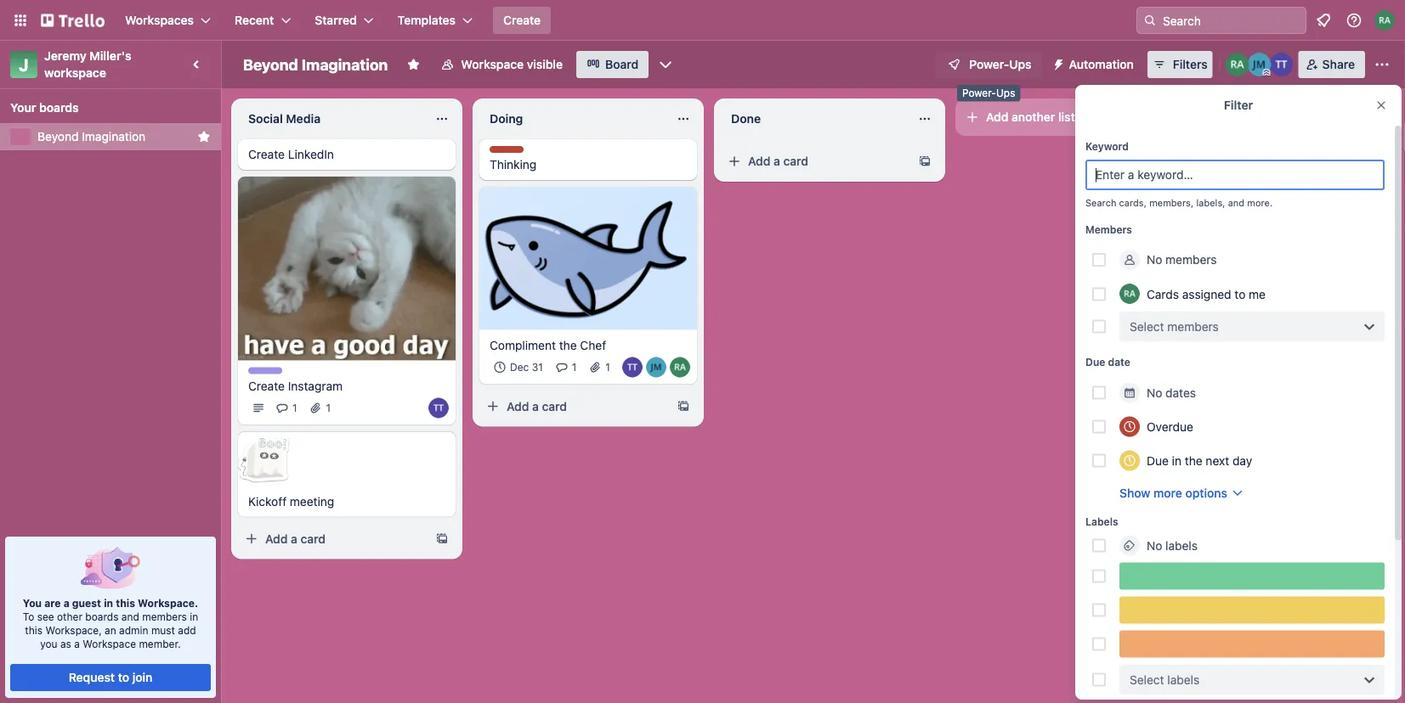 Task type: describe. For each thing, give the bounding box(es) containing it.
join
[[132, 671, 152, 685]]

beyond imagination link
[[37, 128, 190, 145]]

add a card button for done
[[721, 148, 911, 175]]

kickoff
[[248, 495, 287, 509]]

meeting
[[290, 495, 334, 509]]

Doing text field
[[480, 105, 667, 133]]

done
[[731, 112, 761, 126]]

workspace
[[44, 66, 106, 80]]

select labels
[[1130, 673, 1200, 687]]

a for done
[[774, 154, 780, 168]]

jeremy miller (jeremymiller198) image
[[1248, 53, 1272, 77]]

Search field
[[1157, 8, 1306, 33]]

your
[[10, 101, 36, 115]]

select for select members
[[1130, 320, 1164, 334]]

create linkedin
[[248, 148, 334, 162]]

members
[[1086, 224, 1132, 236]]

filters
[[1173, 57, 1208, 71]]

pete ghost image
[[237, 432, 291, 487]]

to inside button
[[118, 671, 129, 685]]

overdue
[[1147, 420, 1194, 434]]

no for no members
[[1147, 253, 1163, 267]]

templates
[[398, 13, 456, 27]]

customize views image
[[657, 56, 674, 73]]

workspaces
[[125, 13, 194, 27]]

board
[[605, 57, 639, 71]]

workspace navigation collapse icon image
[[185, 53, 209, 77]]

request
[[69, 671, 115, 685]]

1 vertical spatial this
[[25, 625, 43, 637]]

a right are
[[63, 598, 70, 610]]

add for social media
[[265, 532, 288, 546]]

other
[[57, 611, 82, 623]]

power- inside button
[[970, 57, 1009, 71]]

doing
[[490, 112, 523, 126]]

create from template… image for done
[[918, 155, 932, 168]]

instagram
[[288, 379, 343, 393]]

add
[[178, 625, 196, 637]]

imagination inside beyond imagination link
[[82, 130, 146, 144]]

to
[[23, 611, 34, 623]]

jeremy miller (jeremymiller198) image
[[646, 358, 667, 378]]

a right as
[[74, 639, 80, 650]]

recent button
[[224, 7, 301, 34]]

create for create linkedin
[[248, 148, 285, 162]]

recent
[[235, 13, 274, 27]]

create instagram link
[[248, 378, 446, 395]]

members inside you are a guest in this workspace. to see other boards and members in this workspace, an admin must add you as a workspace member.
[[142, 611, 187, 623]]

dec 31
[[510, 362, 543, 374]]

beyond inside beyond imagination text field
[[243, 55, 298, 74]]

ruby anderson (rubyanderson7) image inside primary element
[[1375, 10, 1395, 31]]

show more options button
[[1120, 485, 1245, 502]]

power-ups tooltip
[[957, 85, 1021, 102]]

you are a guest in this workspace. to see other boards and members in this workspace, an admin must add you as a workspace member.
[[23, 598, 198, 650]]

workspace inside button
[[461, 57, 524, 71]]

your boards
[[10, 101, 79, 115]]

due date
[[1086, 357, 1131, 369]]

0 horizontal spatial boards
[[39, 101, 79, 115]]

1 down create instagram
[[292, 403, 297, 414]]

compliment the chef link
[[490, 337, 687, 354]]

show menu image
[[1374, 56, 1391, 73]]

1 down compliment the chef link
[[572, 362, 577, 374]]

create button
[[493, 7, 551, 34]]

no members
[[1147, 253, 1217, 267]]

star or unstar board image
[[407, 58, 420, 71]]

workspace.
[[138, 598, 198, 610]]

create instagram
[[248, 379, 343, 393]]

power-ups inside power-ups button
[[970, 57, 1032, 71]]

cards
[[1147, 287, 1179, 301]]

no dates
[[1147, 386, 1196, 400]]

search image
[[1144, 14, 1157, 27]]

board link
[[576, 51, 649, 78]]

share
[[1323, 57, 1355, 71]]

members,
[[1150, 198, 1194, 209]]

compliment
[[490, 339, 556, 353]]

create from template… image for doing
[[677, 400, 690, 414]]

ruby anderson (rubyanderson7) image left "this member is an admin of this board." "icon"
[[1226, 53, 1250, 77]]

j
[[19, 54, 29, 74]]

add a card for social media
[[265, 532, 326, 546]]

labels
[[1086, 517, 1119, 528]]

create for create
[[503, 13, 541, 27]]

options
[[1186, 486, 1228, 500]]

ruby anderson (rubyanderson7) image right jeremy miller (jeremymiller198) image
[[670, 358, 690, 378]]

color: orange, title: none element
[[1120, 631, 1385, 658]]

due in the next day
[[1147, 454, 1252, 468]]

create for create instagram
[[248, 379, 285, 393]]

kickoff meeting
[[248, 495, 334, 509]]

thoughts thinking
[[490, 147, 537, 172]]

cards assigned to me
[[1147, 287, 1266, 301]]

show
[[1120, 486, 1151, 500]]

Done text field
[[721, 105, 908, 133]]

ruby anderson (rubyanderson7) image left cards
[[1120, 284, 1140, 304]]

color: green, title: none element
[[1120, 563, 1385, 590]]

members for select members
[[1168, 320, 1219, 334]]

add another list button
[[956, 99, 1187, 136]]

search cards, members, labels, and more.
[[1086, 198, 1273, 209]]

color: yellow, title: none element
[[1120, 597, 1385, 624]]

automation
[[1069, 57, 1134, 71]]

members for no members
[[1166, 253, 1217, 267]]

you
[[23, 598, 42, 610]]

thoughts
[[490, 147, 537, 159]]

ups inside tooltip
[[996, 87, 1016, 99]]

list
[[1059, 110, 1075, 124]]

automation button
[[1045, 51, 1144, 78]]

starred icon image
[[197, 130, 211, 144]]

see
[[37, 611, 54, 623]]

workspace visible
[[461, 57, 563, 71]]

social
[[248, 112, 283, 126]]

jeremy miller's workspace
[[44, 49, 135, 80]]

and inside you are a guest in this workspace. to see other boards and members in this workspace, an admin must add you as a workspace member.
[[121, 611, 139, 623]]

as
[[60, 639, 71, 650]]

boards inside you are a guest in this workspace. to see other boards and members in this workspace, an admin must add you as a workspace member.
[[85, 611, 119, 623]]

me
[[1249, 287, 1266, 301]]

1 horizontal spatial this
[[116, 598, 135, 610]]

close popover image
[[1375, 99, 1388, 112]]

more
[[1154, 486, 1183, 500]]

visible
[[527, 57, 563, 71]]

request to join
[[69, 671, 152, 685]]

keyword
[[1086, 140, 1129, 152]]

no labels
[[1147, 539, 1198, 553]]

an
[[105, 625, 116, 637]]

filters button
[[1148, 51, 1213, 78]]

kickoff meeting link
[[248, 493, 446, 510]]

request to join button
[[10, 665, 211, 692]]

social media
[[248, 112, 321, 126]]

power- inside tooltip
[[962, 87, 996, 99]]



Task type: vqa. For each thing, say whether or not it's contained in the screenshot.
home icon
no



Task type: locate. For each thing, give the bounding box(es) containing it.
workspace inside you are a guest in this workspace. to see other boards and members in this workspace, an admin must add you as a workspace member.
[[83, 639, 136, 650]]

guest
[[72, 598, 101, 610]]

add for done
[[748, 154, 771, 168]]

a down '31'
[[532, 400, 539, 414]]

must
[[151, 625, 175, 637]]

2 horizontal spatial card
[[784, 154, 809, 168]]

starred
[[315, 13, 357, 27]]

card for doing
[[542, 400, 567, 414]]

1 vertical spatial labels
[[1168, 673, 1200, 687]]

1 vertical spatial imagination
[[82, 130, 146, 144]]

3 no from the top
[[1147, 539, 1163, 553]]

0 horizontal spatial and
[[121, 611, 139, 623]]

primary element
[[0, 0, 1405, 41]]

0 vertical spatial select
[[1130, 320, 1164, 334]]

0 vertical spatial members
[[1166, 253, 1217, 267]]

admin
[[119, 625, 148, 637]]

no for no labels
[[1147, 539, 1163, 553]]

1 vertical spatial power-
[[962, 87, 996, 99]]

2 vertical spatial in
[[190, 611, 198, 623]]

no down more
[[1147, 539, 1163, 553]]

0 vertical spatial power-
[[970, 57, 1009, 71]]

create up workspace visible
[[503, 13, 541, 27]]

in up add
[[190, 611, 198, 623]]

labels,
[[1197, 198, 1226, 209]]

dates
[[1166, 386, 1196, 400]]

you
[[40, 639, 57, 650]]

add a card button down done text box
[[721, 148, 911, 175]]

filter
[[1224, 98, 1253, 112]]

cards,
[[1119, 198, 1147, 209]]

0 vertical spatial to
[[1235, 287, 1246, 301]]

0 horizontal spatial the
[[559, 339, 577, 353]]

due up more
[[1147, 454, 1169, 468]]

sm image
[[1045, 51, 1069, 75]]

0 vertical spatial this
[[116, 598, 135, 610]]

search
[[1086, 198, 1117, 209]]

color: purple, title: none image
[[248, 368, 282, 374]]

create down social
[[248, 148, 285, 162]]

0 notifications image
[[1314, 10, 1334, 31]]

card down '31'
[[542, 400, 567, 414]]

0 vertical spatial and
[[1228, 198, 1245, 209]]

1 vertical spatial terry turtle (terryturtle) image
[[429, 398, 449, 419]]

add a card button for doing
[[480, 393, 670, 421]]

1 vertical spatial beyond imagination
[[37, 130, 146, 144]]

workspace,
[[45, 625, 102, 637]]

your boards with 1 items element
[[10, 98, 202, 118]]

labels for no labels
[[1166, 539, 1198, 553]]

1 horizontal spatial beyond imagination
[[243, 55, 388, 74]]

to left the me
[[1235, 287, 1246, 301]]

dec
[[510, 362, 529, 374]]

1 no from the top
[[1147, 253, 1163, 267]]

1 horizontal spatial terry turtle (terryturtle) image
[[1270, 53, 1294, 77]]

the left next at the bottom
[[1185, 454, 1203, 468]]

due
[[1086, 357, 1106, 369], [1147, 454, 1169, 468]]

2 horizontal spatial create from template… image
[[918, 155, 932, 168]]

1 vertical spatial the
[[1185, 454, 1203, 468]]

0 vertical spatial imagination
[[302, 55, 388, 74]]

add a card button down '31'
[[480, 393, 670, 421]]

back to home image
[[41, 7, 105, 34]]

0 vertical spatial add a card
[[748, 154, 809, 168]]

1 select from the top
[[1130, 320, 1164, 334]]

power-ups button
[[936, 51, 1042, 78]]

add a card for doing
[[507, 400, 567, 414]]

card down meeting
[[301, 532, 326, 546]]

and left the more.
[[1228, 198, 1245, 209]]

more.
[[1248, 198, 1273, 209]]

0 horizontal spatial add a card
[[265, 532, 326, 546]]

1 vertical spatial add a card
[[507, 400, 567, 414]]

power- down power-ups button
[[962, 87, 996, 99]]

beyond imagination inside text field
[[243, 55, 388, 74]]

0 horizontal spatial this
[[25, 625, 43, 637]]

ups left sm image
[[1009, 57, 1032, 71]]

add for doing
[[507, 400, 529, 414]]

add down done
[[748, 154, 771, 168]]

power-ups up power-ups tooltip
[[970, 57, 1032, 71]]

2 horizontal spatial in
[[1172, 454, 1182, 468]]

no
[[1147, 253, 1163, 267], [1147, 386, 1163, 400], [1147, 539, 1163, 553]]

this
[[116, 598, 135, 610], [25, 625, 43, 637]]

starred button
[[305, 7, 384, 34]]

1 vertical spatial create from template… image
[[677, 400, 690, 414]]

1 vertical spatial in
[[104, 598, 113, 610]]

Board name text field
[[235, 51, 397, 78]]

0 vertical spatial create from template… image
[[918, 155, 932, 168]]

1 horizontal spatial imagination
[[302, 55, 388, 74]]

labels down show more options button
[[1166, 539, 1198, 553]]

labels for select labels
[[1168, 673, 1200, 687]]

1 vertical spatial boards
[[85, 611, 119, 623]]

2 horizontal spatial add a card button
[[721, 148, 911, 175]]

the inside compliment the chef link
[[559, 339, 577, 353]]

color: bold red, title: "thoughts" element
[[490, 146, 537, 159]]

compliment the chef
[[490, 339, 606, 353]]

Dec 31 checkbox
[[490, 358, 548, 378]]

ups inside button
[[1009, 57, 1032, 71]]

are
[[44, 598, 61, 610]]

0 vertical spatial beyond
[[243, 55, 298, 74]]

0 vertical spatial due
[[1086, 357, 1106, 369]]

beyond down recent popup button
[[243, 55, 298, 74]]

thinking
[[490, 158, 537, 172]]

2 select from the top
[[1130, 673, 1164, 687]]

and up the admin
[[121, 611, 139, 623]]

1 vertical spatial power-ups
[[962, 87, 1016, 99]]

1 horizontal spatial in
[[190, 611, 198, 623]]

power-ups inside power-ups tooltip
[[962, 87, 1016, 99]]

in right guest
[[104, 598, 113, 610]]

members down cards assigned to me
[[1168, 320, 1219, 334]]

beyond
[[243, 55, 298, 74], [37, 130, 79, 144]]

2 vertical spatial add a card button
[[238, 526, 429, 553]]

0 horizontal spatial due
[[1086, 357, 1106, 369]]

imagination down your boards with 1 items element
[[82, 130, 146, 144]]

2 vertical spatial add a card
[[265, 532, 326, 546]]

no left dates
[[1147, 386, 1163, 400]]

terry turtle (terryturtle) image
[[622, 358, 643, 378]]

ups
[[1009, 57, 1032, 71], [996, 87, 1016, 99]]

select
[[1130, 320, 1164, 334], [1130, 673, 1164, 687]]

0 horizontal spatial in
[[104, 598, 113, 610]]

ruby anderson (rubyanderson7) image right open information menu image
[[1375, 10, 1395, 31]]

add another list
[[986, 110, 1075, 124]]

1 horizontal spatial and
[[1228, 198, 1245, 209]]

add down power-ups tooltip
[[986, 110, 1009, 124]]

power-
[[970, 57, 1009, 71], [962, 87, 996, 99]]

0 vertical spatial create
[[503, 13, 541, 27]]

a for doing
[[532, 400, 539, 414]]

0 horizontal spatial add a card button
[[238, 526, 429, 553]]

1 horizontal spatial the
[[1185, 454, 1203, 468]]

workspace
[[461, 57, 524, 71], [83, 639, 136, 650]]

no for no dates
[[1147, 386, 1163, 400]]

the left chef
[[559, 339, 577, 353]]

2 horizontal spatial add a card
[[748, 154, 809, 168]]

due for due in the next day
[[1147, 454, 1169, 468]]

create from template… image
[[918, 155, 932, 168], [677, 400, 690, 414], [435, 533, 449, 546]]

next
[[1206, 454, 1230, 468]]

1 vertical spatial beyond
[[37, 130, 79, 144]]

1 vertical spatial no
[[1147, 386, 1163, 400]]

0 horizontal spatial imagination
[[82, 130, 146, 144]]

1 horizontal spatial beyond
[[243, 55, 298, 74]]

beyond down your boards
[[37, 130, 79, 144]]

2 no from the top
[[1147, 386, 1163, 400]]

this down to
[[25, 625, 43, 637]]

assigned
[[1183, 287, 1232, 301]]

2 vertical spatial members
[[142, 611, 187, 623]]

to
[[1235, 287, 1246, 301], [118, 671, 129, 685]]

add a card down '31'
[[507, 400, 567, 414]]

add a card for done
[[748, 154, 809, 168]]

media
[[286, 112, 321, 126]]

Social Media text field
[[238, 105, 425, 133]]

1 horizontal spatial workspace
[[461, 57, 524, 71]]

1 left terry turtle (terryturtle) icon
[[606, 362, 610, 374]]

add down dec 31 checkbox
[[507, 400, 529, 414]]

a down done text box
[[774, 154, 780, 168]]

0 vertical spatial card
[[784, 154, 809, 168]]

card for done
[[784, 154, 809, 168]]

1 vertical spatial workspace
[[83, 639, 136, 650]]

boards up an
[[85, 611, 119, 623]]

linkedin
[[288, 148, 334, 162]]

1 horizontal spatial due
[[1147, 454, 1169, 468]]

0 horizontal spatial beyond
[[37, 130, 79, 144]]

1 vertical spatial select
[[1130, 673, 1164, 687]]

31
[[532, 362, 543, 374]]

chef
[[580, 339, 606, 353]]

labels down color: orange, title: none element
[[1168, 673, 1200, 687]]

workspaces button
[[115, 7, 221, 34]]

boards right your
[[39, 101, 79, 115]]

workspace down an
[[83, 639, 136, 650]]

no up cards
[[1147, 253, 1163, 267]]

add a card down done
[[748, 154, 809, 168]]

1 vertical spatial to
[[118, 671, 129, 685]]

members up cards assigned to me
[[1166, 253, 1217, 267]]

1 horizontal spatial add a card
[[507, 400, 567, 414]]

1 vertical spatial and
[[121, 611, 139, 623]]

card down done text box
[[784, 154, 809, 168]]

add a card down kickoff meeting
[[265, 532, 326, 546]]

date
[[1108, 357, 1131, 369]]

members up must
[[142, 611, 187, 623]]

due for due date
[[1086, 357, 1106, 369]]

2 vertical spatial create
[[248, 379, 285, 393]]

1
[[572, 362, 577, 374], [606, 362, 610, 374], [292, 403, 297, 414], [326, 403, 331, 414]]

0 horizontal spatial create from template… image
[[435, 533, 449, 546]]

share button
[[1299, 51, 1365, 78]]

add a card button down kickoff meeting link in the bottom of the page
[[238, 526, 429, 553]]

0 horizontal spatial terry turtle (terryturtle) image
[[429, 398, 449, 419]]

1 vertical spatial due
[[1147, 454, 1169, 468]]

2 vertical spatial no
[[1147, 539, 1163, 553]]

the
[[559, 339, 577, 353], [1185, 454, 1203, 468]]

create from template… image for social media
[[435, 533, 449, 546]]

this up the admin
[[116, 598, 135, 610]]

open information menu image
[[1346, 12, 1363, 29]]

1 horizontal spatial create from template… image
[[677, 400, 690, 414]]

ruby anderson (rubyanderson7) image
[[1375, 10, 1395, 31], [1226, 53, 1250, 77], [1120, 284, 1140, 304], [670, 358, 690, 378]]

beyond imagination down starred at the top of page
[[243, 55, 388, 74]]

1 vertical spatial ups
[[996, 87, 1016, 99]]

0 vertical spatial workspace
[[461, 57, 524, 71]]

beyond imagination
[[243, 55, 388, 74], [37, 130, 146, 144]]

1 horizontal spatial add a card button
[[480, 393, 670, 421]]

1 horizontal spatial card
[[542, 400, 567, 414]]

1 vertical spatial add a card button
[[480, 393, 670, 421]]

0 vertical spatial add a card button
[[721, 148, 911, 175]]

imagination inside beyond imagination text field
[[302, 55, 388, 74]]

0 horizontal spatial card
[[301, 532, 326, 546]]

0 vertical spatial labels
[[1166, 539, 1198, 553]]

select members
[[1130, 320, 1219, 334]]

workspace left visible
[[461, 57, 524, 71]]

imagination down starred dropdown button in the left top of the page
[[302, 55, 388, 74]]

add down "kickoff"
[[265, 532, 288, 546]]

power- up power-ups tooltip
[[970, 57, 1009, 71]]

add a card button for social media
[[238, 526, 429, 553]]

2 vertical spatial create from template… image
[[435, 533, 449, 546]]

1 down instagram
[[326, 403, 331, 414]]

0 vertical spatial terry turtle (terryturtle) image
[[1270, 53, 1294, 77]]

miller's
[[90, 49, 132, 63]]

0 vertical spatial the
[[559, 339, 577, 353]]

add inside button
[[986, 110, 1009, 124]]

Enter a keyword… text field
[[1086, 160, 1385, 190]]

in up show more options
[[1172, 454, 1182, 468]]

create down color: purple, title: none 'icon'
[[248, 379, 285, 393]]

a
[[774, 154, 780, 168], [532, 400, 539, 414], [291, 532, 297, 546], [63, 598, 70, 610], [74, 639, 80, 650]]

card
[[784, 154, 809, 168], [542, 400, 567, 414], [301, 532, 326, 546]]

0 vertical spatial ups
[[1009, 57, 1032, 71]]

0 horizontal spatial workspace
[[83, 639, 136, 650]]

1 vertical spatial create
[[248, 148, 285, 162]]

0 vertical spatial power-ups
[[970, 57, 1032, 71]]

1 vertical spatial card
[[542, 400, 567, 414]]

1 vertical spatial members
[[1168, 320, 1219, 334]]

0 vertical spatial boards
[[39, 101, 79, 115]]

jeremy
[[44, 49, 87, 63]]

create linkedin link
[[248, 146, 446, 163]]

ups down power-ups button
[[996, 87, 1016, 99]]

day
[[1233, 454, 1252, 468]]

select for select labels
[[1130, 673, 1164, 687]]

add a card button
[[721, 148, 911, 175], [480, 393, 670, 421], [238, 526, 429, 553]]

card for social media
[[301, 532, 326, 546]]

beyond imagination down your boards with 1 items element
[[37, 130, 146, 144]]

terry turtle (terryturtle) image
[[1270, 53, 1294, 77], [429, 398, 449, 419]]

2 vertical spatial card
[[301, 532, 326, 546]]

members
[[1166, 253, 1217, 267], [1168, 320, 1219, 334], [142, 611, 187, 623]]

beyond inside beyond imagination link
[[37, 130, 79, 144]]

due left date
[[1086, 357, 1106, 369]]

0 vertical spatial no
[[1147, 253, 1163, 267]]

to left the join
[[118, 671, 129, 685]]

show more options
[[1120, 486, 1228, 500]]

power-ups down power-ups button
[[962, 87, 1016, 99]]

workspace visible button
[[431, 51, 573, 78]]

0 vertical spatial beyond imagination
[[243, 55, 388, 74]]

boards
[[39, 101, 79, 115], [85, 611, 119, 623]]

0 horizontal spatial to
[[118, 671, 129, 685]]

1 horizontal spatial boards
[[85, 611, 119, 623]]

this member is an admin of this board. image
[[1263, 69, 1271, 77]]

1 horizontal spatial to
[[1235, 287, 1246, 301]]

a down kickoff meeting
[[291, 532, 297, 546]]

a for social media
[[291, 532, 297, 546]]

create inside button
[[503, 13, 541, 27]]

0 vertical spatial in
[[1172, 454, 1182, 468]]

0 horizontal spatial beyond imagination
[[37, 130, 146, 144]]

templates button
[[387, 7, 483, 34]]



